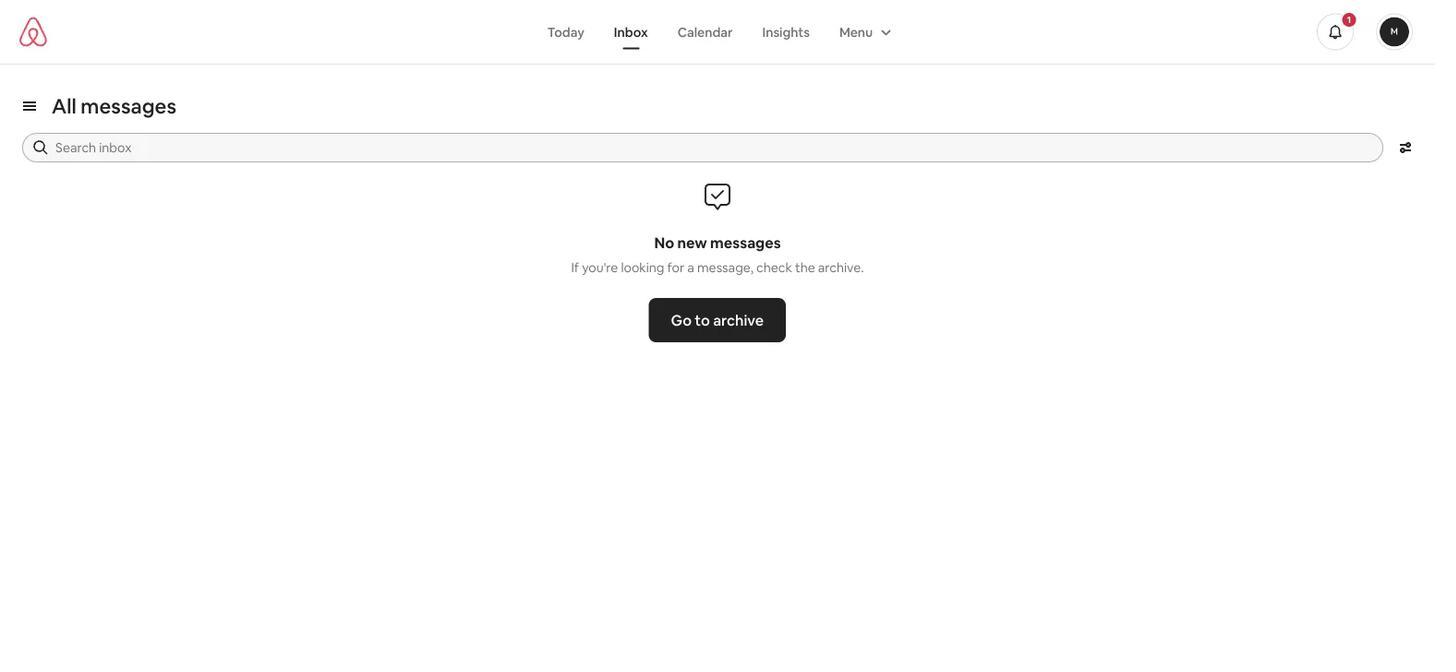Task type: describe. For each thing, give the bounding box(es) containing it.
calendar
[[678, 24, 733, 40]]

insights link
[[748, 14, 825, 49]]

inbox
[[614, 24, 648, 40]]

today link
[[533, 14, 599, 49]]

for
[[667, 260, 685, 276]]

message,
[[697, 260, 754, 276]]

messages inside "no new messages if you're looking for a message, check the archive."
[[710, 233, 781, 252]]

archive
[[714, 311, 764, 330]]

to
[[695, 311, 710, 330]]

if
[[571, 260, 579, 276]]

you're
[[582, 260, 618, 276]]

menu
[[840, 24, 873, 40]]

looking
[[621, 260, 665, 276]]

check
[[757, 260, 792, 276]]

go
[[671, 311, 692, 330]]

main navigation menu image
[[1380, 17, 1410, 47]]

go to archive button
[[649, 298, 786, 343]]

inbox link
[[599, 14, 663, 49]]



Task type: vqa. For each thing, say whether or not it's contained in the screenshot.
"dates" associated with Dates Add dates
no



Task type: locate. For each thing, give the bounding box(es) containing it.
no
[[654, 233, 674, 252]]

calendar link
[[663, 14, 748, 49]]

1 vertical spatial messages
[[710, 233, 781, 252]]

0 vertical spatial messages
[[81, 93, 176, 119]]

go to archive
[[671, 311, 764, 330]]

Search text field
[[55, 139, 1371, 157]]

all messages
[[52, 93, 176, 119]]

all messages heading
[[52, 93, 176, 119]]

no new messages if you're looking for a message, check the archive.
[[571, 233, 864, 276]]

messages up message,
[[710, 233, 781, 252]]

1 horizontal spatial messages
[[710, 233, 781, 252]]

the
[[795, 260, 815, 276]]

all
[[52, 93, 76, 119]]

new
[[678, 233, 707, 252]]

today
[[547, 24, 585, 40]]

a
[[688, 260, 695, 276]]

insights
[[762, 24, 810, 40]]

messages
[[81, 93, 176, 119], [710, 233, 781, 252]]

1
[[1347, 14, 1352, 26]]

archive.
[[818, 260, 864, 276]]

menu button
[[825, 14, 903, 49]]

messages right all
[[81, 93, 176, 119]]

0 horizontal spatial messages
[[81, 93, 176, 119]]



